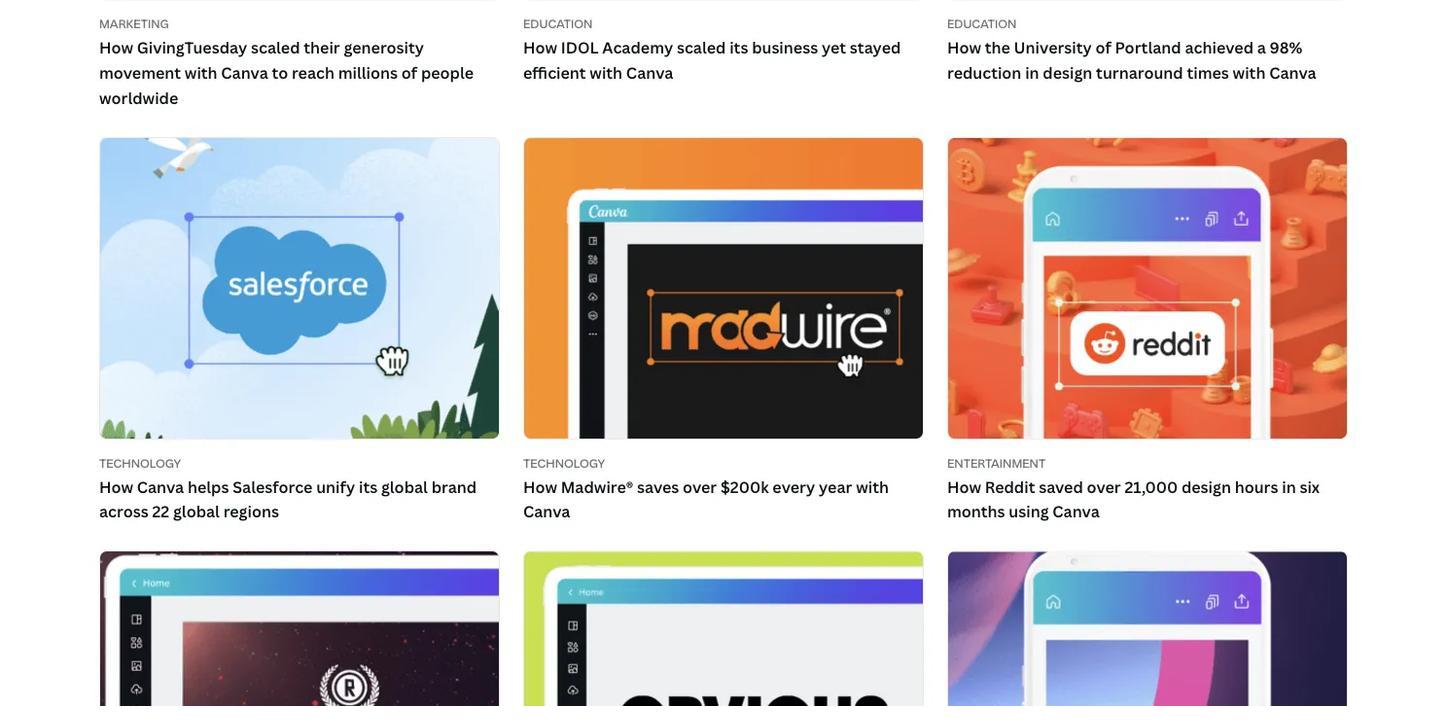 Task type: vqa. For each thing, say whether or not it's contained in the screenshot.
2
no



Task type: describe. For each thing, give the bounding box(es) containing it.
its inside technology how canva helps salesforce unify its global brand across 22 global regions
[[359, 476, 378, 497]]

education how idol academy scaled its business yet stayed efficient with canva
[[523, 16, 901, 83]]

every
[[773, 476, 816, 497]]

using
[[1009, 501, 1049, 522]]

portland
[[1116, 37, 1182, 58]]

with inside education how the university of portland achieved a 98% reduction in design turnaround times with canva
[[1233, 62, 1266, 83]]

technology for canva
[[99, 455, 181, 471]]

in inside entertainment how reddit saved over 21,000 design hours in six months using canva
[[1283, 476, 1297, 497]]

worldwide
[[99, 87, 178, 108]]

technology how madwire® saves over $200k every year with canva
[[523, 455, 889, 522]]

0 vertical spatial global
[[381, 476, 428, 497]]

of inside education how the university of portland achieved a 98% reduction in design turnaround times with canva
[[1096, 37, 1112, 58]]

reduction
[[948, 62, 1022, 83]]

education for the
[[948, 16, 1017, 32]]

marketing
[[99, 16, 169, 32]]

how for idol
[[523, 37, 558, 58]]

reach
[[292, 62, 335, 83]]

a
[[1258, 37, 1267, 58]]

98%
[[1270, 37, 1303, 58]]

reddit
[[985, 476, 1036, 497]]

how for givingtuesday
[[99, 37, 133, 58]]

six
[[1300, 476, 1321, 497]]

scaled inside education how idol academy scaled its business yet stayed efficient with canva
[[677, 37, 726, 58]]

technology for madwire®
[[523, 455, 605, 471]]

over for $200k
[[683, 476, 717, 497]]

22
[[152, 501, 170, 522]]

of inside marketing how givingtuesday scaled their generosity movement with canva to reach millions of people worldwide
[[402, 62, 418, 83]]

canva inside education how the university of portland achieved a 98% reduction in design turnaround times with canva
[[1270, 62, 1317, 83]]

education how the university of portland achieved a 98% reduction in design turnaround times with canva
[[948, 16, 1317, 83]]

how for madwire®
[[523, 476, 558, 497]]

education for idol
[[523, 16, 593, 32]]

months
[[948, 501, 1006, 522]]

regions
[[223, 501, 279, 522]]

unify
[[316, 476, 355, 497]]

academy
[[603, 37, 674, 58]]

to
[[272, 62, 288, 83]]

technology how canva helps salesforce unify its global brand across 22 global regions
[[99, 455, 477, 522]]

1 vertical spatial global
[[173, 501, 220, 522]]

canva inside education how idol academy scaled its business yet stayed efficient with canva
[[627, 62, 674, 83]]

stayed
[[850, 37, 901, 58]]

canva inside marketing how givingtuesday scaled their generosity movement with canva to reach millions of people worldwide
[[221, 62, 268, 83]]

the
[[985, 37, 1011, 58]]

helps
[[188, 476, 229, 497]]

with inside marketing how givingtuesday scaled their generosity movement with canva to reach millions of people worldwide
[[185, 62, 218, 83]]



Task type: locate. For each thing, give the bounding box(es) containing it.
their
[[304, 37, 340, 58]]

how for canva
[[99, 476, 133, 497]]

1 horizontal spatial of
[[1096, 37, 1112, 58]]

over
[[683, 476, 717, 497], [1087, 476, 1122, 497]]

2 education from the left
[[948, 16, 1017, 32]]

education inside education how idol academy scaled its business yet stayed efficient with canva
[[523, 16, 593, 32]]

scaled up to
[[251, 37, 300, 58]]

global left brand
[[381, 476, 428, 497]]

design inside education how the university of portland achieved a 98% reduction in design turnaround times with canva
[[1043, 62, 1093, 83]]

over for 21,000
[[1087, 476, 1122, 497]]

0 horizontal spatial of
[[402, 62, 418, 83]]

education up the
[[948, 16, 1017, 32]]

1 over from the left
[[683, 476, 717, 497]]

0 horizontal spatial its
[[359, 476, 378, 497]]

1 vertical spatial of
[[402, 62, 418, 83]]

scaled right academy
[[677, 37, 726, 58]]

canva up 22
[[137, 476, 184, 497]]

1 horizontal spatial over
[[1087, 476, 1122, 497]]

1 horizontal spatial education
[[948, 16, 1017, 32]]

design
[[1043, 62, 1093, 83], [1182, 476, 1232, 497]]

over right saved
[[1087, 476, 1122, 497]]

canva down 98%
[[1270, 62, 1317, 83]]

0 horizontal spatial in
[[1026, 62, 1040, 83]]

0 horizontal spatial over
[[683, 476, 717, 497]]

global down helps
[[173, 501, 220, 522]]

with right year
[[856, 476, 889, 497]]

canva down saved
[[1053, 501, 1100, 522]]

technology
[[99, 455, 181, 471], [523, 455, 605, 471]]

2 scaled from the left
[[677, 37, 726, 58]]

its left business
[[730, 37, 749, 58]]

0 vertical spatial its
[[730, 37, 749, 58]]

scaled inside marketing how givingtuesday scaled their generosity movement with canva to reach millions of people worldwide
[[251, 37, 300, 58]]

how up months
[[948, 476, 982, 497]]

salesforce
[[233, 476, 313, 497]]

technology up across
[[99, 455, 181, 471]]

technology up madwire®
[[523, 455, 605, 471]]

how inside technology how madwire® saves over $200k every year with canva
[[523, 476, 558, 497]]

of down 'generosity'
[[402, 62, 418, 83]]

canva inside technology how canva helps salesforce unify its global brand across 22 global regions
[[137, 476, 184, 497]]

canva left to
[[221, 62, 268, 83]]

design down university
[[1043, 62, 1093, 83]]

idol
[[561, 37, 599, 58]]

canva inside technology how madwire® saves over $200k every year with canva
[[523, 501, 571, 522]]

canva
[[221, 62, 268, 83], [627, 62, 674, 83], [1270, 62, 1317, 83], [137, 476, 184, 497], [523, 501, 571, 522], [1053, 501, 1100, 522]]

with down givingtuesday
[[185, 62, 218, 83]]

1 vertical spatial its
[[359, 476, 378, 497]]

efficient
[[523, 62, 586, 83]]

of
[[1096, 37, 1112, 58], [402, 62, 418, 83]]

how down the marketing
[[99, 37, 133, 58]]

1 education from the left
[[523, 16, 593, 32]]

1 scaled from the left
[[251, 37, 300, 58]]

of up turnaround
[[1096, 37, 1112, 58]]

1 horizontal spatial in
[[1283, 476, 1297, 497]]

with inside education how idol academy scaled its business yet stayed efficient with canva
[[590, 62, 623, 83]]

achieved
[[1186, 37, 1254, 58]]

with down idol
[[590, 62, 623, 83]]

its
[[730, 37, 749, 58], [359, 476, 378, 497]]

how inside education how idol academy scaled its business yet stayed efficient with canva
[[523, 37, 558, 58]]

canva down madwire®
[[523, 501, 571, 522]]

canva inside entertainment how reddit saved over 21,000 design hours in six months using canva
[[1053, 501, 1100, 522]]

with down a
[[1233, 62, 1266, 83]]

movement
[[99, 62, 181, 83]]

technology inside technology how madwire® saves over $200k every year with canva
[[523, 455, 605, 471]]

saves
[[637, 476, 680, 497]]

turnaround
[[1097, 62, 1184, 83]]

yet
[[822, 37, 847, 58]]

education inside education how the university of portland achieved a 98% reduction in design turnaround times with canva
[[948, 16, 1017, 32]]

entertainment how reddit saved over 21,000 design hours in six months using canva
[[948, 455, 1321, 522]]

marketing how givingtuesday scaled their generosity movement with canva to reach millions of people worldwide
[[99, 16, 474, 108]]

givingtuesday
[[137, 37, 247, 58]]

0 vertical spatial of
[[1096, 37, 1112, 58]]

0 vertical spatial design
[[1043, 62, 1093, 83]]

how left madwire®
[[523, 476, 558, 497]]

in inside education how the university of portland achieved a 98% reduction in design turnaround times with canva
[[1026, 62, 1040, 83]]

times
[[1188, 62, 1230, 83]]

how up "reduction"
[[948, 37, 982, 58]]

1 horizontal spatial scaled
[[677, 37, 726, 58]]

in left six
[[1283, 476, 1297, 497]]

$200k
[[721, 476, 769, 497]]

its inside education how idol academy scaled its business yet stayed efficient with canva
[[730, 37, 749, 58]]

1 horizontal spatial global
[[381, 476, 428, 497]]

how
[[99, 37, 133, 58], [523, 37, 558, 58], [948, 37, 982, 58], [99, 476, 133, 497], [523, 476, 558, 497], [948, 476, 982, 497]]

how up the efficient
[[523, 37, 558, 58]]

1 horizontal spatial its
[[730, 37, 749, 58]]

1 horizontal spatial design
[[1182, 476, 1232, 497]]

its right the unify
[[359, 476, 378, 497]]

in
[[1026, 62, 1040, 83], [1283, 476, 1297, 497]]

1 technology from the left
[[99, 455, 181, 471]]

1 vertical spatial in
[[1283, 476, 1297, 497]]

year
[[819, 476, 853, 497]]

21,000
[[1125, 476, 1179, 497]]

0 horizontal spatial technology
[[99, 455, 181, 471]]

how inside entertainment how reddit saved over 21,000 design hours in six months using canva
[[948, 476, 982, 497]]

scaled
[[251, 37, 300, 58], [677, 37, 726, 58]]

0 vertical spatial in
[[1026, 62, 1040, 83]]

how inside marketing how givingtuesday scaled their generosity movement with canva to reach millions of people worldwide
[[99, 37, 133, 58]]

entertainment
[[948, 455, 1046, 471]]

with inside technology how madwire® saves over $200k every year with canva
[[856, 476, 889, 497]]

how for reddit
[[948, 476, 982, 497]]

education up idol
[[523, 16, 593, 32]]

over inside technology how madwire® saves over $200k every year with canva
[[683, 476, 717, 497]]

over inside entertainment how reddit saved over 21,000 design hours in six months using canva
[[1087, 476, 1122, 497]]

people
[[421, 62, 474, 83]]

saved
[[1039, 476, 1084, 497]]

university
[[1014, 37, 1093, 58]]

2 over from the left
[[1087, 476, 1122, 497]]

how for the
[[948, 37, 982, 58]]

hours
[[1235, 476, 1279, 497]]

0 horizontal spatial design
[[1043, 62, 1093, 83]]

0 horizontal spatial scaled
[[251, 37, 300, 58]]

technology inside technology how canva helps salesforce unify its global brand across 22 global regions
[[99, 455, 181, 471]]

how inside education how the university of portland achieved a 98% reduction in design turnaround times with canva
[[948, 37, 982, 58]]

how up across
[[99, 476, 133, 497]]

with
[[185, 62, 218, 83], [590, 62, 623, 83], [1233, 62, 1266, 83], [856, 476, 889, 497]]

design inside entertainment how reddit saved over 21,000 design hours in six months using canva
[[1182, 476, 1232, 497]]

education
[[523, 16, 593, 32], [948, 16, 1017, 32]]

across
[[99, 501, 149, 522]]

millions
[[338, 62, 398, 83]]

business
[[752, 37, 818, 58]]

1 vertical spatial design
[[1182, 476, 1232, 497]]

design left hours
[[1182, 476, 1232, 497]]

global
[[381, 476, 428, 497], [173, 501, 220, 522]]

in down university
[[1026, 62, 1040, 83]]

madwire®
[[561, 476, 634, 497]]

canva down academy
[[627, 62, 674, 83]]

over right saves at left
[[683, 476, 717, 497]]

1 horizontal spatial technology
[[523, 455, 605, 471]]

2 technology from the left
[[523, 455, 605, 471]]

brand
[[432, 476, 477, 497]]

generosity
[[344, 37, 424, 58]]

0 horizontal spatial global
[[173, 501, 220, 522]]

0 horizontal spatial education
[[523, 16, 593, 32]]

how inside technology how canva helps salesforce unify its global brand across 22 global regions
[[99, 476, 133, 497]]



